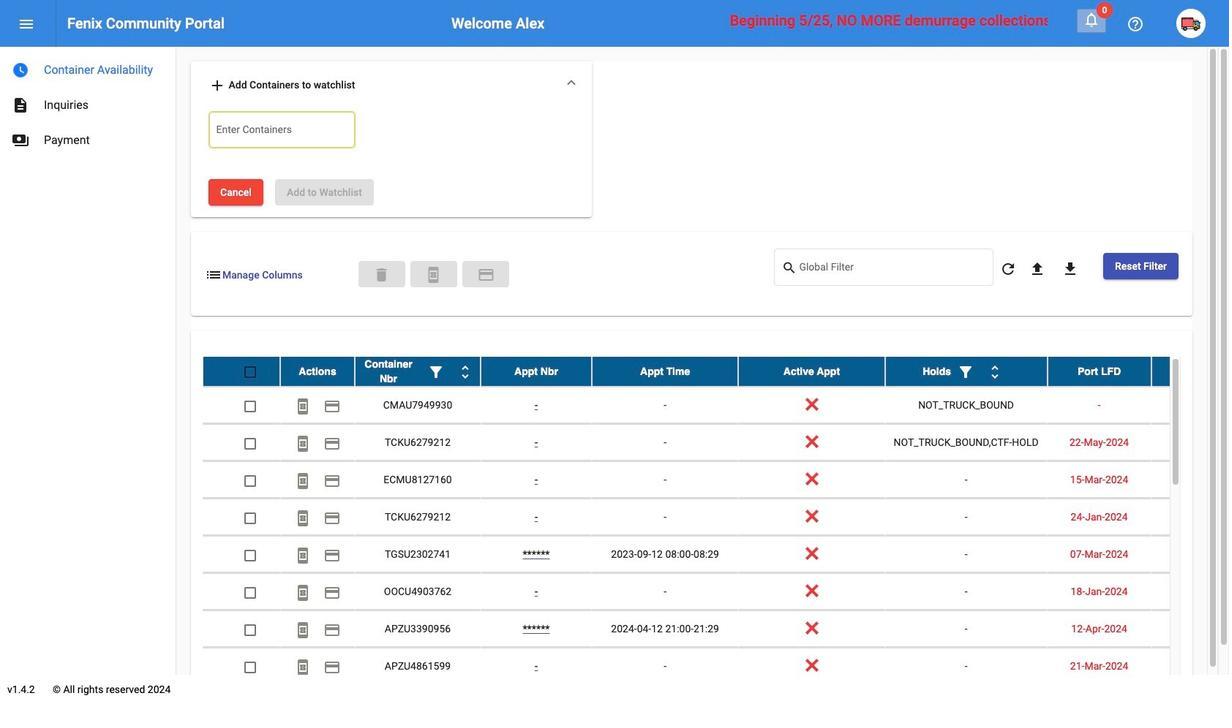 Task type: locate. For each thing, give the bounding box(es) containing it.
6 row from the top
[[203, 537, 1229, 574]]

column header
[[280, 357, 355, 387], [355, 357, 481, 387], [481, 357, 592, 387], [592, 357, 739, 387], [739, 357, 885, 387], [885, 357, 1048, 387], [1048, 357, 1152, 387], [1152, 357, 1229, 387]]

8 cell from the top
[[1152, 649, 1229, 685]]

5 column header from the left
[[739, 357, 885, 387]]

9 row from the top
[[203, 649, 1229, 686]]

1 cell from the top
[[1152, 387, 1229, 424]]

row
[[203, 357, 1229, 387], [203, 387, 1229, 425], [203, 425, 1229, 462], [203, 462, 1229, 499], [203, 499, 1229, 537], [203, 537, 1229, 574], [203, 574, 1229, 611], [203, 611, 1229, 649], [203, 649, 1229, 686]]

2 cell from the top
[[1152, 425, 1229, 461]]

cell
[[1152, 387, 1229, 424], [1152, 425, 1229, 461], [1152, 462, 1229, 499], [1152, 499, 1229, 536], [1152, 537, 1229, 573], [1152, 574, 1229, 611], [1152, 611, 1229, 648], [1152, 649, 1229, 685]]

8 column header from the left
[[1152, 357, 1229, 387]]

4 cell from the top
[[1152, 499, 1229, 536]]

8 row from the top
[[203, 611, 1229, 649]]

7 column header from the left
[[1048, 357, 1152, 387]]

3 cell from the top
[[1152, 462, 1229, 499]]

grid
[[203, 357, 1229, 687]]

no color image
[[18, 16, 35, 33], [12, 61, 29, 79], [12, 97, 29, 114], [1000, 260, 1017, 278], [1029, 260, 1046, 278], [1062, 260, 1079, 278], [205, 266, 222, 284], [477, 266, 495, 284], [457, 364, 474, 382], [957, 364, 975, 382], [987, 364, 1004, 382], [294, 435, 312, 453], [323, 435, 341, 453], [294, 473, 312, 490], [294, 547, 312, 565], [323, 547, 341, 565], [294, 622, 312, 639], [294, 659, 312, 677], [323, 659, 341, 677]]

7 cell from the top
[[1152, 611, 1229, 648]]

1 row from the top
[[203, 357, 1229, 387]]

navigation
[[0, 47, 176, 158]]

6 column header from the left
[[885, 357, 1048, 387]]

Global Watchlist Filter field
[[799, 264, 986, 276]]

no color image
[[1083, 11, 1101, 29], [1127, 16, 1145, 33], [209, 77, 226, 95], [12, 132, 29, 149], [782, 260, 799, 277], [425, 266, 443, 284], [427, 364, 445, 382], [294, 398, 312, 415], [323, 398, 341, 415], [323, 473, 341, 490], [294, 510, 312, 527], [323, 510, 341, 527], [294, 584, 312, 602], [323, 584, 341, 602], [323, 622, 341, 639]]

7 row from the top
[[203, 574, 1229, 611]]

5 row from the top
[[203, 499, 1229, 537]]

None text field
[[216, 125, 348, 140]]



Task type: describe. For each thing, give the bounding box(es) containing it.
3 column header from the left
[[481, 357, 592, 387]]

2 column header from the left
[[355, 357, 481, 387]]

delete image
[[373, 266, 391, 284]]

1 column header from the left
[[280, 357, 355, 387]]

4 column header from the left
[[592, 357, 739, 387]]

5 cell from the top
[[1152, 537, 1229, 573]]

3 row from the top
[[203, 425, 1229, 462]]

2 row from the top
[[203, 387, 1229, 425]]

6 cell from the top
[[1152, 574, 1229, 611]]

4 row from the top
[[203, 462, 1229, 499]]



